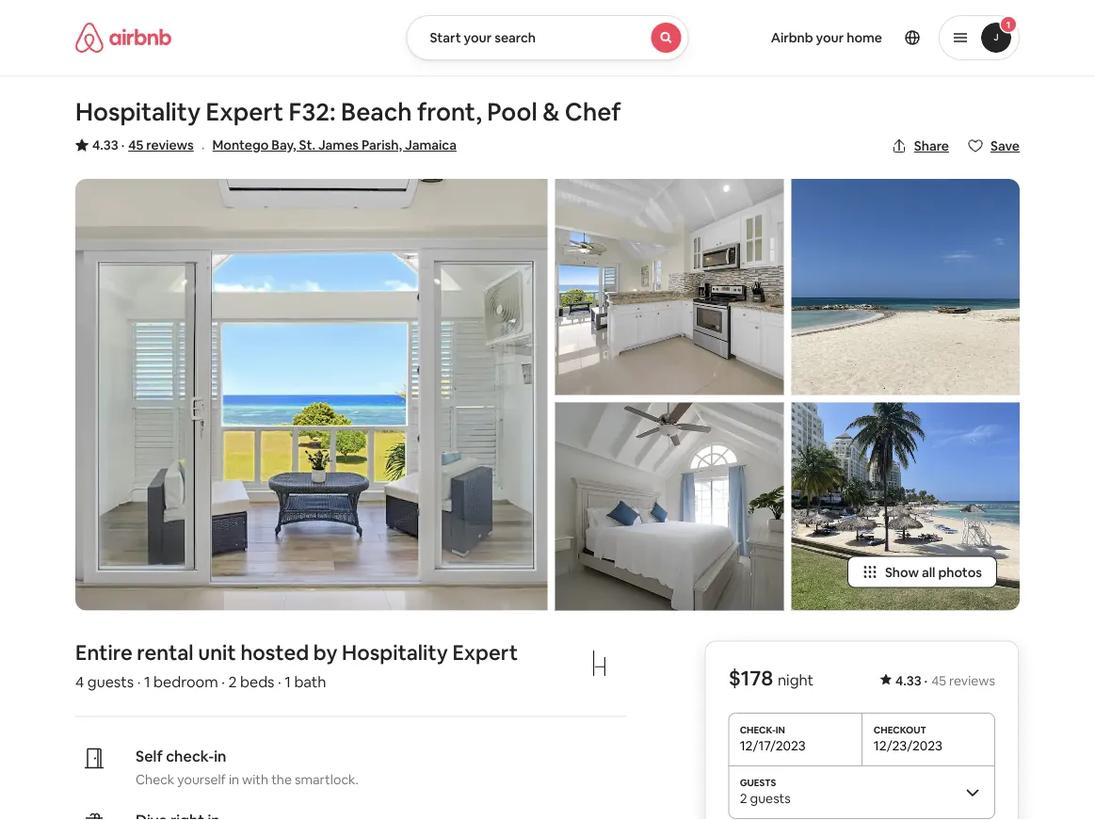 Task type: vqa. For each thing, say whether or not it's contained in the screenshot.
Hosts
no



Task type: locate. For each thing, give the bounding box(es) containing it.
share button
[[884, 130, 957, 162]]

your
[[464, 29, 492, 46], [816, 29, 844, 46]]

unit
[[198, 640, 236, 667]]

2 inside "dropdown button"
[[740, 790, 748, 807]]

rose hall beach club beach image
[[792, 403, 1020, 611]]

1 horizontal spatial 4.33 · 45 reviews
[[896, 672, 996, 689]]

$178
[[729, 665, 774, 692]]

0 horizontal spatial 4.33
[[92, 137, 118, 154]]

parish,
[[362, 137, 402, 154]]

save
[[991, 138, 1020, 154]]

hospitality
[[75, 96, 201, 128]]

st.
[[299, 137, 316, 154]]

your left home
[[816, 29, 844, 46]]

your for airbnb
[[816, 29, 844, 46]]

1 vertical spatial guests
[[750, 790, 791, 807]]

0 horizontal spatial 2
[[228, 673, 237, 692]]

share
[[915, 138, 950, 154]]

2
[[228, 673, 237, 692], [740, 790, 748, 807]]

4.33 up 12/23/2023
[[896, 672, 922, 689]]

1 vertical spatial 4.33
[[896, 672, 922, 689]]

front,
[[417, 96, 482, 128]]

0 vertical spatial 45
[[128, 137, 143, 154]]

2 horizontal spatial 1
[[1007, 18, 1011, 31]]

hosted
[[241, 640, 309, 667]]

4.33 · 45 reviews down hospitality
[[92, 137, 194, 154]]

1 horizontal spatial in
[[229, 771, 239, 788]]

your inside the profile element
[[816, 29, 844, 46]]

1 horizontal spatial 2
[[740, 790, 748, 807]]

45 down hospitality
[[128, 137, 143, 154]]

12/23/2023
[[874, 738, 943, 755]]

&
[[543, 96, 560, 128]]

0 horizontal spatial 4.33 · 45 reviews
[[92, 137, 194, 154]]

4.33 · 45 reviews up 12/23/2023
[[896, 672, 996, 689]]

reviews
[[146, 137, 194, 154], [950, 672, 996, 689]]

entire rental unit hosted by hospitality expert 4 guests · 1 bedroom · 2 beds · 1 bath
[[75, 640, 518, 692]]

learn more about the host, hospitality expert. image
[[574, 641, 627, 694], [574, 641, 627, 694]]

bath
[[294, 673, 326, 692]]

0 horizontal spatial guests
[[87, 673, 134, 692]]

0 horizontal spatial reviews
[[146, 137, 194, 154]]

in
[[214, 747, 227, 766], [229, 771, 239, 788]]

your right start
[[464, 29, 492, 46]]

in up the "yourself"
[[214, 747, 227, 766]]

1 vertical spatial reviews
[[950, 672, 996, 689]]

james
[[318, 137, 359, 154]]

kitchen image
[[555, 179, 784, 395]]

the
[[271, 771, 292, 788]]

1 horizontal spatial 4.33
[[896, 672, 922, 689]]

bay,
[[272, 137, 296, 154]]

guests
[[87, 673, 134, 692], [750, 790, 791, 807]]

bedroom
[[154, 673, 218, 692]]

1 horizontal spatial guests
[[750, 790, 791, 807]]

45
[[128, 137, 143, 154], [932, 672, 947, 689]]

1 horizontal spatial your
[[816, 29, 844, 46]]

2 left beds
[[228, 673, 237, 692]]

· montego bay, st. james parish, jamaica
[[201, 137, 457, 156]]

montego bay, st. james parish, jamaica button
[[212, 134, 457, 156]]

guests down entire
[[87, 673, 134, 692]]

jamaica
[[405, 137, 457, 154]]

1 vertical spatial 45
[[932, 672, 947, 689]]

45 reviews button
[[128, 136, 194, 154]]

4.33 · 45 reviews
[[92, 137, 194, 154], [896, 672, 996, 689]]

hospitality expert
[[342, 640, 518, 667]]

rental
[[137, 640, 194, 667]]

0 horizontal spatial your
[[464, 29, 492, 46]]

0 vertical spatial 4.33 · 45 reviews
[[92, 137, 194, 154]]

start
[[430, 29, 461, 46]]

·
[[121, 137, 125, 154], [201, 137, 205, 156], [925, 672, 928, 689], [137, 673, 141, 692], [222, 673, 225, 692], [278, 673, 281, 692]]

2 down 12/17/2023
[[740, 790, 748, 807]]

0 vertical spatial guests
[[87, 673, 134, 692]]

guests down 12/17/2023
[[750, 790, 791, 807]]

· left montego
[[201, 137, 205, 156]]

0 vertical spatial in
[[214, 747, 227, 766]]

1 vertical spatial 4.33 · 45 reviews
[[896, 672, 996, 689]]

your inside button
[[464, 29, 492, 46]]

4.33
[[92, 137, 118, 154], [896, 672, 922, 689]]

2 inside entire rental unit hosted by hospitality expert 4 guests · 1 bedroom · 2 beds · 1 bath
[[228, 673, 237, 692]]

45 up 12/23/2023
[[932, 672, 947, 689]]

4.33 down hospitality
[[92, 137, 118, 154]]

1 vertical spatial in
[[229, 771, 239, 788]]

night
[[778, 670, 814, 690]]

1 your from the left
[[464, 29, 492, 46]]

2 your from the left
[[816, 29, 844, 46]]

0 vertical spatial reviews
[[146, 137, 194, 154]]

· up 12/23/2023
[[925, 672, 928, 689]]

1
[[1007, 18, 1011, 31], [144, 673, 150, 692], [285, 673, 291, 692]]

beach
[[341, 96, 412, 128]]

0 horizontal spatial in
[[214, 747, 227, 766]]

self
[[136, 747, 163, 766]]

beds
[[240, 673, 275, 692]]

in left with
[[229, 771, 239, 788]]

1 vertical spatial 2
[[740, 790, 748, 807]]

0 vertical spatial 2
[[228, 673, 237, 692]]

f32:
[[289, 96, 336, 128]]



Task type: describe. For each thing, give the bounding box(es) containing it.
chef
[[565, 96, 621, 128]]

show all photos
[[885, 564, 983, 581]]

expert
[[206, 96, 284, 128]]

yourself
[[177, 771, 226, 788]]

entire
[[75, 640, 133, 667]]

· inside · montego bay, st. james parish, jamaica
[[201, 137, 205, 156]]

guests inside the 2 guests "dropdown button"
[[750, 790, 791, 807]]

4
[[75, 673, 84, 692]]

seacastles beach image
[[792, 179, 1020, 395]]

your for start
[[464, 29, 492, 46]]

photos
[[939, 564, 983, 581]]

Start your search search field
[[407, 15, 689, 60]]

save button
[[961, 130, 1028, 162]]

airbnb your home link
[[760, 18, 894, 57]]

montego
[[212, 137, 269, 154]]

· down hospitality
[[121, 137, 125, 154]]

with
[[242, 771, 269, 788]]

· down "unit"
[[222, 673, 225, 692]]

guests inside entire rental unit hosted by hospitality expert 4 guests · 1 bedroom · 2 beds · 1 bath
[[87, 673, 134, 692]]

self check-in check yourself in with the smartlock.
[[136, 747, 359, 788]]

· down rental
[[137, 673, 141, 692]]

search
[[495, 29, 536, 46]]

1 horizontal spatial 1
[[285, 673, 291, 692]]

airbnb your home
[[771, 29, 883, 46]]

home
[[847, 29, 883, 46]]

· right beds
[[278, 673, 281, 692]]

check-
[[166, 747, 214, 766]]

all
[[922, 564, 936, 581]]

0 vertical spatial 4.33
[[92, 137, 118, 154]]

hospitality expert f32: beach front, pool & chef
[[75, 96, 621, 128]]

start your search
[[430, 29, 536, 46]]

12/17/2023
[[740, 738, 806, 755]]

1 horizontal spatial 45
[[932, 672, 947, 689]]

pool
[[487, 96, 538, 128]]

1 horizontal spatial reviews
[[950, 672, 996, 689]]

0 horizontal spatial 45
[[128, 137, 143, 154]]

profile element
[[712, 0, 1020, 75]]

by
[[314, 640, 338, 667]]

start your search button
[[407, 15, 689, 60]]

check
[[136, 771, 175, 788]]

2 guests
[[740, 790, 791, 807]]

show
[[885, 564, 919, 581]]

0 horizontal spatial 1
[[144, 673, 150, 692]]

2 guests button
[[729, 766, 996, 819]]

smartlock.
[[295, 771, 359, 788]]

show all photos button
[[848, 556, 998, 588]]

1 inside dropdown button
[[1007, 18, 1011, 31]]

balcony views image
[[75, 179, 548, 611]]

bedroom image
[[555, 403, 784, 611]]

$178 night
[[729, 665, 814, 692]]

1 button
[[939, 15, 1020, 60]]

airbnb
[[771, 29, 814, 46]]



